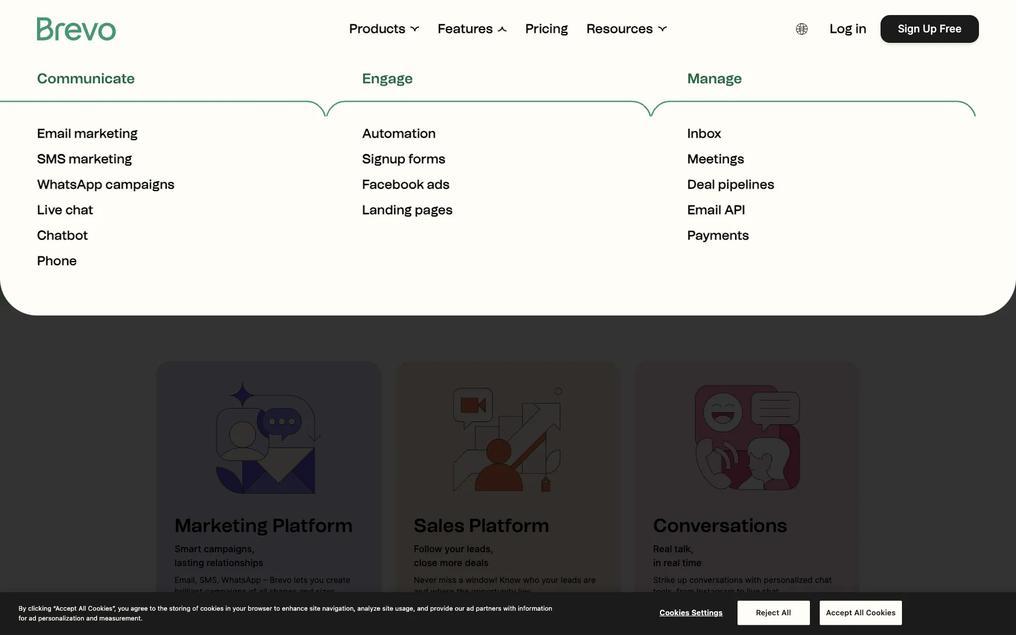 Task type: vqa. For each thing, say whether or not it's contained in the screenshot.
THE MAY
no



Task type: locate. For each thing, give the bounding box(es) containing it.
and down lets
[[299, 587, 314, 597]]

real inside "real growth starts with the right tools"
[[240, 67, 341, 123]]

in
[[856, 21, 867, 36], [653, 557, 661, 569], [226, 605, 231, 612]]

0 vertical spatial whatsapp
[[37, 177, 102, 192]]

site right enhance
[[310, 605, 321, 612]]

in inside the 'by clicking "accept all cookies", you agree to the storing of cookies in your browser to enhance site navigation, analyze site usage, and provide our ad partners with information for ad personalization and measurement.'
[[226, 605, 231, 612]]

1 horizontal spatial real
[[653, 543, 672, 555]]

chat right live
[[65, 202, 93, 218]]

out left the our
[[438, 612, 455, 624]]

1 vertical spatial marketing
[[69, 151, 132, 167]]

more inside the follow your leads, close more deals
[[440, 557, 463, 569]]

1 horizontal spatial tools
[[555, 118, 670, 174]]

lets
[[294, 575, 308, 585]]

pipelines
[[718, 177, 775, 192]]

automation
[[362, 126, 436, 141]]

in right cookies
[[226, 605, 231, 612]]

2 home hero image image from the left
[[450, 380, 566, 496]]

2 horizontal spatial out
[[678, 612, 694, 624]]

of left all
[[249, 587, 257, 597]]

platform
[[273, 515, 353, 537], [469, 515, 550, 537]]

0 horizontal spatial cookies
[[660, 608, 690, 617]]

email for email marketing
[[37, 126, 71, 141]]

cookies down the from
[[660, 608, 690, 617]]

1 horizontal spatial platform
[[469, 515, 550, 537]]

all for reject all
[[782, 608, 792, 617]]

partners
[[476, 605, 502, 612]]

0 horizontal spatial engage
[[362, 70, 413, 87]]

all inside reject all button
[[782, 608, 792, 617]]

out
[[199, 612, 215, 624], [438, 612, 455, 624], [678, 612, 694, 624]]

of for all
[[249, 587, 257, 597]]

1 horizontal spatial cookies
[[866, 608, 896, 617]]

1 horizontal spatial engage
[[473, 186, 511, 198]]

real growth starts with the right tools
[[240, 67, 776, 174]]

your
[[343, 186, 365, 198], [445, 543, 465, 555], [542, 575, 559, 585], [233, 605, 246, 612]]

reject all
[[756, 608, 792, 617]]

home hero image image
[[211, 380, 327, 496], [450, 380, 566, 496], [690, 380, 806, 496]]

usage,
[[395, 605, 415, 612]]

1 platform from the left
[[273, 515, 353, 537]]

pages
[[415, 202, 453, 218]]

with right partners
[[504, 605, 516, 612]]

of inside the 'by clicking "accept all cookies", you agree to the storing of cookies in your browser to enhance site navigation, analyze site usage, and provide our ad partners with information for ad personalization and measurement.'
[[192, 605, 199, 612]]

chat right personalized
[[815, 575, 832, 585]]

find out more down brilliant
[[175, 612, 243, 624]]

platform up lets
[[273, 515, 353, 537]]

2 vertical spatial with
[[504, 605, 516, 612]]

from
[[677, 587, 694, 597]]

1 vertical spatial tools
[[279, 186, 303, 198]]

1 find from the left
[[175, 612, 196, 624]]

email for email api
[[688, 202, 722, 218]]

free
[[940, 23, 962, 35]]

with up live in the bottom right of the page
[[746, 575, 762, 585]]

2 cookies from the left
[[866, 608, 896, 617]]

2 platform from the left
[[469, 515, 550, 537]]

0 horizontal spatial all
[[79, 605, 86, 612]]

real inside real talk, in real time
[[653, 543, 672, 555]]

0 vertical spatial of
[[249, 587, 257, 597]]

marketing up the whatsapp campaigns
[[69, 151, 132, 167]]

2 horizontal spatial all
[[855, 608, 864, 617]]

tools
[[555, 118, 670, 174], [279, 186, 303, 198]]

email inside 'link'
[[688, 202, 722, 218]]

products link
[[349, 21, 420, 37]]

1 vertical spatial ad
[[29, 614, 36, 622]]

find down brilliant
[[175, 612, 196, 624]]

0 horizontal spatial of
[[192, 605, 199, 612]]

0 vertical spatial ad
[[467, 605, 474, 612]]

0 horizontal spatial home hero image image
[[211, 380, 327, 496]]

all right accept
[[855, 608, 864, 617]]

engage
[[362, 70, 413, 87], [473, 186, 511, 198]]

0 horizontal spatial chat
[[65, 202, 93, 218]]

your right 'who'
[[542, 575, 559, 585]]

2 site from the left
[[382, 605, 393, 612]]

1 horizontal spatial out
[[438, 612, 455, 624]]

ad
[[467, 605, 474, 612], [29, 614, 36, 622]]

cookies
[[660, 608, 690, 617], [866, 608, 896, 617]]

1 horizontal spatial in
[[653, 557, 661, 569]]

cookies right accept
[[866, 608, 896, 617]]

in right log
[[856, 21, 867, 36]]

email up sms
[[37, 126, 71, 141]]

0 horizontal spatial real
[[240, 67, 341, 123]]

out down the from
[[678, 612, 694, 624]]

0 horizontal spatial you
[[118, 605, 129, 612]]

0 horizontal spatial platform
[[273, 515, 353, 537]]

1 horizontal spatial site
[[382, 605, 393, 612]]

to left help
[[306, 186, 316, 198]]

site
[[310, 605, 321, 612], [382, 605, 393, 612]]

sms,
[[200, 575, 219, 585]]

reject all button
[[738, 601, 810, 625]]

0 vertical spatial tools
[[555, 118, 670, 174]]

all right "accept
[[79, 605, 86, 612]]

email marketing
[[37, 126, 138, 141]]

2 horizontal spatial in
[[856, 21, 867, 36]]

by
[[19, 605, 26, 612]]

2 horizontal spatial home hero image image
[[690, 380, 806, 496]]

3 home hero image image from the left
[[690, 380, 806, 496]]

2 find out more from the left
[[414, 612, 483, 624]]

information
[[518, 605, 553, 612]]

2 horizontal spatial find out more
[[653, 612, 722, 624]]

more up miss
[[440, 557, 463, 569]]

1 horizontal spatial campaigns
[[205, 587, 246, 597]]

real
[[240, 67, 341, 123], [653, 543, 672, 555]]

2 out from the left
[[438, 612, 455, 624]]

1 horizontal spatial you
[[310, 575, 324, 585]]

tools left help
[[279, 186, 303, 198]]

find out more down where
[[414, 612, 483, 624]]

all inside the "accept all cookies" button
[[855, 608, 864, 617]]

to left live in the bottom right of the page
[[737, 587, 745, 597]]

1 vertical spatial email
[[688, 202, 722, 218]]

with up inbox
[[675, 67, 776, 123]]

and down the never
[[414, 587, 428, 597]]

out right "storing" at the left bottom
[[199, 612, 215, 624]]

personalized
[[764, 575, 813, 585]]

conversations
[[653, 515, 788, 537]]

out for marketing
[[199, 612, 215, 624]]

and inside email, sms, whatsapp – brevo lets you create brilliant campaigns of all shapes and sizes.
[[299, 587, 314, 597]]

you inside email, sms, whatsapp – brevo lets you create brilliant campaigns of all shapes and sizes.
[[310, 575, 324, 585]]

email
[[37, 126, 71, 141], [688, 202, 722, 218]]

the inside never miss a window! know who your leads are and where the opportunity lies.
[[457, 587, 469, 597]]

1 find out more from the left
[[175, 612, 243, 624]]

0 horizontal spatial ad
[[29, 614, 36, 622]]

1 vertical spatial chat
[[815, 575, 832, 585]]

find down tools,
[[653, 612, 675, 624]]

follow
[[414, 543, 442, 555]]

1 vertical spatial real
[[653, 543, 672, 555]]

find out more down the from
[[653, 612, 722, 624]]

smart campaigns, lasting relationships
[[175, 543, 263, 569]]

0 vertical spatial marketing
[[74, 126, 138, 141]]

agree
[[131, 605, 148, 612]]

relationships
[[207, 557, 263, 569]]

all inside the 'by clicking "accept all cookies", you agree to the storing of cookies in your browser to enhance site navigation, analyze site usage, and provide our ad partners with information for ad personalization and measurement.'
[[79, 605, 86, 612]]

home hero image image for sales
[[450, 380, 566, 496]]

with for starts
[[675, 67, 776, 123]]

you up sizes.
[[310, 575, 324, 585]]

of right "storing" at the left bottom
[[192, 605, 199, 612]]

of inside email, sms, whatsapp – brevo lets you create brilliant campaigns of all shapes and sizes.
[[249, 587, 257, 597]]

marketing for sms marketing
[[69, 151, 132, 167]]

1 vertical spatial you
[[118, 605, 129, 612]]

0 vertical spatial real
[[240, 67, 341, 123]]

miss
[[439, 575, 457, 585]]

the inside the 'by clicking "accept all cookies", you agree to the storing of cookies in your browser to enhance site navigation, analyze site usage, and provide our ad partners with information for ad personalization and measurement.'
[[158, 605, 168, 612]]

engage right out.
[[473, 186, 511, 198]]

pricing
[[526, 21, 568, 36]]

more left browser
[[218, 612, 243, 624]]

engage down products link
[[362, 70, 413, 87]]

with inside "real growth starts with the right tools"
[[675, 67, 776, 123]]

never
[[414, 575, 437, 585]]

the
[[347, 118, 424, 174], [260, 186, 276, 198], [457, 587, 469, 597], [158, 605, 168, 612]]

landing pages link
[[362, 202, 453, 228]]

create
[[326, 575, 351, 585]]

1 vertical spatial whatsapp
[[222, 575, 261, 585]]

branch
[[414, 186, 449, 198]]

existing
[[673, 186, 711, 198]]

1 horizontal spatial all
[[782, 608, 792, 617]]

log in
[[830, 21, 867, 36]]

all right reject
[[782, 608, 792, 617]]

1 horizontal spatial find
[[414, 612, 436, 624]]

sign up free
[[898, 23, 962, 35]]

2 find from the left
[[414, 612, 436, 624]]

your left browser
[[233, 605, 246, 612]]

0 horizontal spatial find
[[175, 612, 196, 624]]

to
[[306, 186, 316, 198], [737, 587, 745, 597], [150, 605, 156, 612], [274, 605, 280, 612]]

starts
[[527, 67, 664, 123]]

with for conversations
[[746, 575, 762, 585]]

1 home hero image image from the left
[[211, 380, 327, 496]]

marketing for email marketing
[[74, 126, 138, 141]]

email down existing
[[688, 202, 722, 218]]

0 vertical spatial email
[[37, 126, 71, 141]]

0 horizontal spatial out
[[199, 612, 215, 624]]

you
[[310, 575, 324, 585], [118, 605, 129, 612]]

ad right the our
[[467, 605, 474, 612]]

0 vertical spatial with
[[675, 67, 776, 123]]

1 horizontal spatial of
[[249, 587, 257, 597]]

1 horizontal spatial find out more
[[414, 612, 483, 624]]

2 vertical spatial in
[[226, 605, 231, 612]]

api
[[725, 202, 746, 218]]

0 horizontal spatial find out more
[[175, 612, 243, 624]]

phone
[[37, 253, 77, 269]]

1 vertical spatial campaigns
[[205, 587, 246, 597]]

0 horizontal spatial campaigns
[[105, 177, 175, 192]]

0 horizontal spatial site
[[310, 605, 321, 612]]

platform up the leads,
[[469, 515, 550, 537]]

0 vertical spatial you
[[310, 575, 324, 585]]

sizes.
[[316, 587, 338, 597]]

1 vertical spatial of
[[192, 605, 199, 612]]

campaigns,
[[204, 543, 255, 555]]

brilliant
[[175, 587, 203, 597]]

your left the leads,
[[445, 543, 465, 555]]

0 vertical spatial chat
[[65, 202, 93, 218]]

follow your leads, close more deals
[[414, 543, 493, 569]]

cookies settings button
[[655, 602, 728, 625]]

ad right for
[[29, 614, 36, 622]]

find down where
[[414, 612, 436, 624]]

home hero image image for marketing
[[211, 380, 327, 496]]

opportunity
[[472, 587, 516, 597]]

marketing up sms marketing
[[74, 126, 138, 141]]

0 horizontal spatial email
[[37, 126, 71, 141]]

chatbot
[[37, 228, 88, 243]]

0 horizontal spatial tools
[[279, 186, 303, 198]]

1 horizontal spatial email
[[688, 202, 722, 218]]

with
[[675, 67, 776, 123], [746, 575, 762, 585], [504, 605, 516, 612]]

whatsapp down relationships
[[222, 575, 261, 585]]

0 horizontal spatial whatsapp
[[37, 177, 102, 192]]

shapes
[[269, 587, 297, 597]]

1 horizontal spatial home hero image image
[[450, 380, 566, 496]]

1 site from the left
[[310, 605, 321, 612]]

you up measurement. at the left bottom of page
[[118, 605, 129, 612]]

more down instagram
[[697, 612, 722, 624]]

sms marketing
[[37, 151, 132, 167]]

where
[[431, 587, 454, 597]]

3 find from the left
[[653, 612, 675, 624]]

log in link
[[830, 21, 867, 37]]

1 vertical spatial with
[[746, 575, 762, 585]]

0 horizontal spatial in
[[226, 605, 231, 612]]

1 out from the left
[[199, 612, 215, 624]]

strike
[[653, 575, 676, 585]]

find out more for marketing
[[175, 612, 243, 624]]

1 horizontal spatial whatsapp
[[222, 575, 261, 585]]

1 vertical spatial in
[[653, 557, 661, 569]]

in left "real"
[[653, 557, 661, 569]]

ads
[[427, 177, 450, 192]]

and inside never miss a window! know who your leads are and where the opportunity lies.
[[414, 587, 428, 597]]

settings
[[692, 608, 723, 617]]

lasting
[[175, 557, 204, 569]]

1 horizontal spatial chat
[[815, 575, 832, 585]]

0 vertical spatial campaigns
[[105, 177, 175, 192]]

"accept
[[53, 605, 77, 612]]

tools up while
[[555, 118, 670, 174]]

you inside the 'by clicking "accept all cookies", you agree to the storing of cookies in your browser to enhance site navigation, analyze site usage, and provide our ad partners with information for ad personalization and measurement.'
[[118, 605, 129, 612]]

whatsapp up live chat
[[37, 177, 102, 192]]

live chat
[[37, 202, 93, 218]]

lies.
[[518, 587, 534, 597]]

2 horizontal spatial find
[[653, 612, 675, 624]]

pricing link
[[526, 21, 568, 37]]

find for marketing platform
[[175, 612, 196, 624]]

1 vertical spatial engage
[[473, 186, 511, 198]]

site left usage,
[[382, 605, 393, 612]]

with inside strike up conversations with personalized chat tools, from instagram to live chat.
[[746, 575, 762, 585]]



Task type: describe. For each thing, give the bounding box(es) containing it.
email, sms, whatsapp – brevo lets you create brilliant campaigns of all shapes and sizes.
[[175, 575, 351, 597]]

features
[[438, 21, 493, 36]]

a
[[459, 575, 463, 585]]

audiences
[[537, 186, 587, 198]]

accept
[[826, 608, 853, 617]]

your inside the 'by clicking "accept all cookies", you agree to the storing of cookies in your browser to enhance site navigation, analyze site usage, and provide our ad partners with information for ad personalization and measurement.'
[[233, 605, 246, 612]]

the inside "real growth starts with the right tools"
[[347, 118, 424, 174]]

sign
[[898, 23, 920, 35]]

live
[[747, 587, 760, 597]]

clicking
[[28, 605, 51, 612]]

of for cookies
[[192, 605, 199, 612]]

while
[[590, 186, 616, 198]]

platform for marketing platform
[[273, 515, 353, 537]]

3 find out more from the left
[[653, 612, 722, 624]]

provide
[[430, 605, 453, 612]]

signup
[[362, 151, 406, 167]]

for
[[19, 614, 27, 622]]

whatsapp inside email, sms, whatsapp – brevo lets you create brilliant campaigns of all shapes and sizes.
[[222, 575, 261, 585]]

time
[[683, 557, 702, 569]]

deals
[[465, 557, 489, 569]]

facebook
[[362, 177, 424, 192]]

cookies",
[[88, 605, 116, 612]]

whatsapp campaigns
[[37, 177, 175, 192]]

connections.
[[714, 186, 777, 198]]

payments
[[688, 228, 749, 243]]

accept all cookies button
[[820, 601, 903, 625]]

get the tools to help your business branch out. engage new audiences while cultivating existing connections.
[[240, 186, 777, 198]]

measurement.
[[99, 614, 143, 622]]

window!
[[466, 575, 498, 585]]

personalization
[[38, 614, 84, 622]]

navigation,
[[323, 605, 356, 612]]

button image
[[797, 23, 808, 35]]

with inside the 'by clicking "accept all cookies", you agree to the storing of cookies in your browser to enhance site navigation, analyze site usage, and provide our ad partners with information for ad personalization and measurement.'
[[504, 605, 516, 612]]

sales
[[414, 515, 465, 537]]

–
[[263, 575, 267, 585]]

automation link
[[362, 126, 436, 151]]

0 vertical spatial in
[[856, 21, 867, 36]]

facebook ads link
[[362, 177, 450, 202]]

sms marketing link
[[37, 151, 132, 177]]

tools inside "real growth starts with the right tools"
[[555, 118, 670, 174]]

browser
[[248, 605, 272, 612]]

payments link
[[688, 228, 749, 253]]

sign up free button
[[881, 15, 980, 43]]

email,
[[175, 575, 197, 585]]

forms
[[409, 151, 446, 167]]

campaigns inside email, sms, whatsapp – brevo lets you create brilliant campaigns of all shapes and sizes.
[[205, 587, 246, 597]]

cultivating
[[619, 186, 670, 198]]

cookies
[[200, 605, 224, 612]]

are
[[584, 575, 596, 585]]

live
[[37, 202, 62, 218]]

phone link
[[37, 253, 77, 279]]

more right provide
[[457, 612, 483, 624]]

products
[[349, 21, 406, 36]]

inbox
[[688, 126, 722, 141]]

in inside real talk, in real time
[[653, 557, 661, 569]]

resources link
[[587, 21, 667, 37]]

real
[[664, 557, 680, 569]]

find for sales platform
[[414, 612, 436, 624]]

platform for sales platform
[[469, 515, 550, 537]]

real for real talk, in real time
[[653, 543, 672, 555]]

inbox link
[[688, 126, 722, 151]]

brevo
[[270, 575, 292, 585]]

features link
[[438, 21, 507, 37]]

marketing platform
[[175, 515, 353, 537]]

leads
[[561, 575, 582, 585]]

tools,
[[653, 587, 675, 597]]

our
[[455, 605, 465, 612]]

1 cookies from the left
[[660, 608, 690, 617]]

storing
[[169, 605, 191, 612]]

0 vertical spatial engage
[[362, 70, 413, 87]]

help
[[319, 186, 340, 198]]

email api link
[[688, 202, 746, 228]]

reject
[[756, 608, 780, 617]]

to inside strike up conversations with personalized chat tools, from instagram to live chat.
[[737, 587, 745, 597]]

your inside never miss a window! know who your leads are and where the opportunity lies.
[[542, 575, 559, 585]]

signup forms link
[[362, 151, 446, 177]]

brevo image
[[37, 17, 116, 41]]

meetings link
[[688, 151, 745, 177]]

business
[[368, 186, 411, 198]]

new
[[513, 186, 534, 198]]

growth
[[352, 67, 516, 123]]

chatbot link
[[37, 228, 88, 253]]

find out more for sales
[[414, 612, 483, 624]]

deal pipelines link
[[688, 177, 775, 202]]

meetings
[[688, 151, 745, 167]]

to right the agree
[[150, 605, 156, 612]]

who
[[523, 575, 540, 585]]

chat inside strike up conversations with personalized chat tools, from instagram to live chat.
[[815, 575, 832, 585]]

up
[[678, 575, 687, 585]]

talk,
[[675, 543, 694, 555]]

and down cookies",
[[86, 614, 98, 622]]

all for accept all cookies
[[855, 608, 864, 617]]

deal pipelines
[[688, 177, 775, 192]]

your inside the follow your leads, close more deals
[[445, 543, 465, 555]]

sales platform
[[414, 515, 550, 537]]

know
[[500, 575, 521, 585]]

chat.
[[762, 587, 782, 597]]

your right help
[[343, 186, 365, 198]]

real for real growth starts with the right tools
[[240, 67, 341, 123]]

out for sales
[[438, 612, 455, 624]]

marketing
[[175, 515, 268, 537]]

accept all cookies
[[826, 608, 896, 617]]

to right browser
[[274, 605, 280, 612]]

communicate
[[37, 70, 135, 87]]

and right usage,
[[417, 605, 429, 612]]

landing pages
[[362, 202, 453, 218]]

landing
[[362, 202, 412, 218]]

sms
[[37, 151, 66, 167]]

close
[[414, 557, 438, 569]]

1 horizontal spatial ad
[[467, 605, 474, 612]]

email api
[[688, 202, 746, 218]]

3 out from the left
[[678, 612, 694, 624]]

resources
[[587, 21, 653, 36]]



